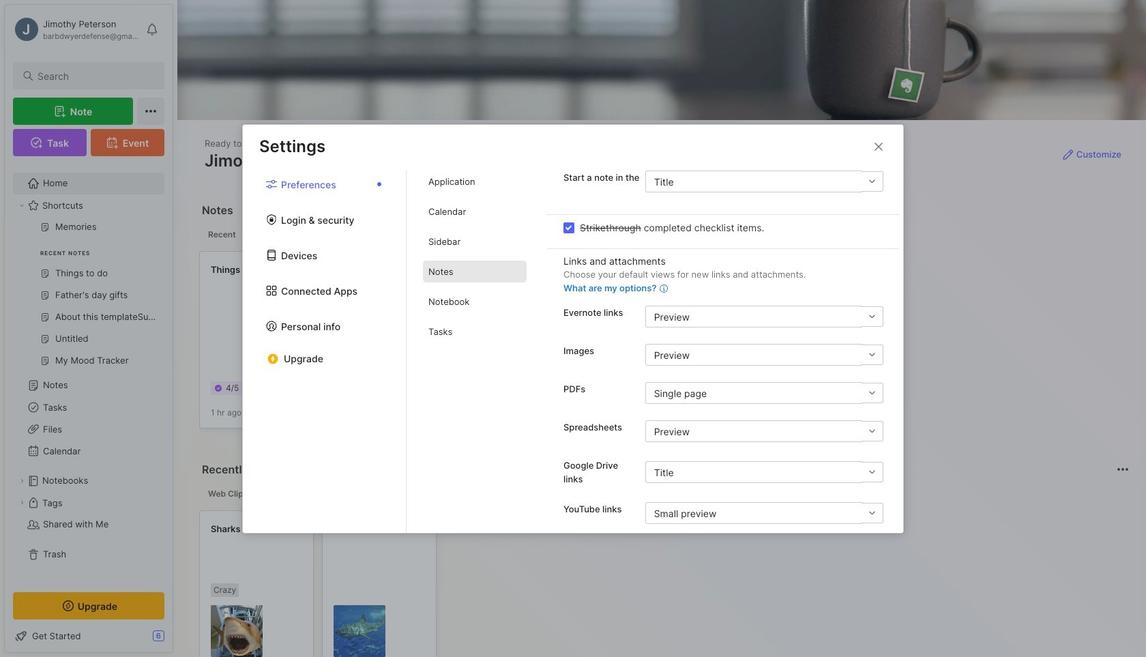 Task type: vqa. For each thing, say whether or not it's contained in the screenshot.
the Expand Tags image
yes



Task type: describe. For each thing, give the bounding box(es) containing it.
2 row group from the top
[[199, 511, 445, 657]]

group inside tree
[[13, 216, 165, 380]]

1 thumbnail image from the left
[[211, 606, 263, 657]]

tree inside the main element
[[5, 165, 173, 580]]

Choose default view option for YouTube links field
[[646, 502, 883, 524]]

expand notebooks image
[[18, 477, 26, 485]]

Choose default view option for Google Drive links field
[[646, 461, 883, 483]]



Task type: locate. For each thing, give the bounding box(es) containing it.
1 horizontal spatial thumbnail image
[[334, 606, 386, 657]]

0 horizontal spatial thumbnail image
[[211, 606, 263, 657]]

none search field inside the main element
[[38, 68, 152, 84]]

close image
[[871, 138, 888, 155]]

Choose default view option for Evernote links field
[[646, 306, 883, 328]]

tree
[[5, 165, 173, 580]]

None search field
[[38, 68, 152, 84]]

Choose default view option for Images field
[[646, 344, 883, 366]]

expand tags image
[[18, 499, 26, 507]]

Choose default view option for Spreadsheets field
[[646, 421, 883, 442]]

1 row group from the top
[[199, 251, 1147, 437]]

row group
[[199, 251, 1147, 437], [199, 511, 445, 657]]

tab
[[423, 171, 527, 193], [423, 201, 527, 223], [202, 227, 242, 243], [248, 227, 303, 243], [423, 231, 527, 253], [423, 261, 527, 283], [423, 291, 527, 313], [423, 321, 527, 343], [202, 486, 254, 502], [260, 486, 301, 502]]

2 thumbnail image from the left
[[334, 606, 386, 657]]

thumbnail image
[[211, 606, 263, 657], [334, 606, 386, 657]]

0 vertical spatial row group
[[199, 251, 1147, 437]]

Search text field
[[38, 70, 152, 83]]

group
[[13, 216, 165, 380]]

1 vertical spatial row group
[[199, 511, 445, 657]]

tab list
[[243, 171, 407, 533], [407, 171, 543, 533], [202, 227, 811, 243], [202, 486, 1128, 502]]

Start a new note in the body or title. field
[[646, 171, 884, 193]]

Select30 checkbox
[[564, 222, 575, 233]]

main element
[[0, 0, 178, 657]]

Choose default view option for PDFs field
[[646, 382, 883, 404]]



